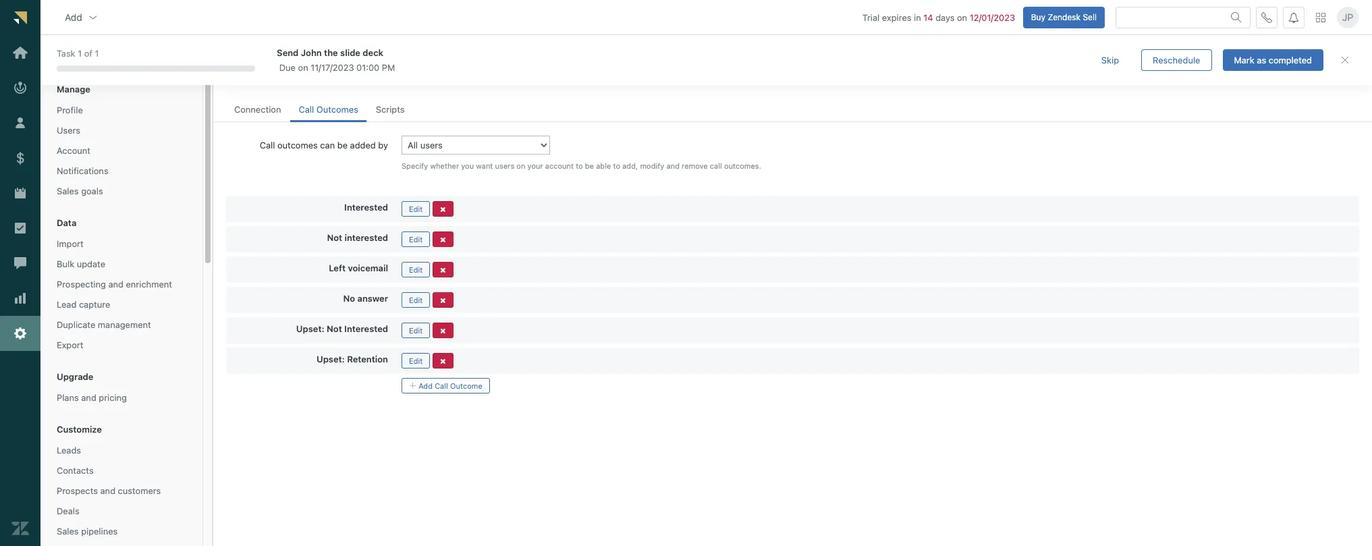 Task type: vqa. For each thing, say whether or not it's contained in the screenshot.
the bottommost a
no



Task type: locate. For each thing, give the bounding box(es) containing it.
6 edit from the top
[[409, 356, 423, 365]]

sales for sales pipelines
[[57, 526, 79, 537]]

2 edit link from the top
[[402, 231, 430, 247]]

voice
[[226, 51, 265, 69]]

upset: up upset: retention
[[296, 323, 325, 334]]

on right "days"
[[957, 12, 968, 23]]

sales left goals
[[57, 186, 79, 196]]

duplicate management link
[[51, 316, 192, 334]]

and right plans
[[81, 392, 96, 403]]

task
[[57, 48, 75, 59]]

edit for not interested
[[409, 235, 423, 244]]

be left able
[[585, 161, 594, 170]]

1 left of
[[78, 48, 82, 59]]

and down bulk update link at the left top
[[108, 279, 124, 290]]

1 vertical spatial on
[[298, 62, 308, 73]]

profile link
[[51, 101, 192, 119]]

1 remove image from the top
[[440, 236, 446, 244]]

customize
[[57, 424, 102, 435]]

0 vertical spatial remove image
[[440, 236, 446, 244]]

notifications link
[[51, 162, 192, 180]]

add inside add call outcome button
[[419, 381, 433, 390]]

search image
[[1232, 12, 1242, 23]]

skip button
[[1090, 49, 1131, 71]]

3 edit from the top
[[409, 265, 423, 274]]

1 horizontal spatial add
[[419, 381, 433, 390]]

remove
[[682, 161, 708, 170]]

export link
[[51, 336, 192, 354]]

1 vertical spatial interested
[[344, 323, 388, 334]]

2 horizontal spatial on
[[957, 12, 968, 23]]

0 horizontal spatial your
[[244, 73, 262, 84]]

1 vertical spatial be
[[585, 161, 594, 170]]

on inside the send john the slide deck due on 11/17/2023 01:00 pm
[[298, 62, 308, 73]]

buy zendesk sell button
[[1023, 6, 1105, 28]]

edit link for not interested
[[402, 231, 430, 247]]

6 edit link from the top
[[402, 353, 430, 369]]

1 horizontal spatial to
[[613, 161, 621, 170]]

prospects
[[57, 485, 98, 496]]

mark
[[1235, 54, 1255, 65]]

retention
[[347, 354, 388, 364]]

send
[[277, 47, 299, 58]]

5 edit from the top
[[409, 326, 423, 335]]

2 edit from the top
[[409, 235, 423, 244]]

interested up interested
[[344, 202, 388, 213]]

call outcomes
[[299, 104, 358, 115]]

remove image
[[440, 206, 446, 213], [440, 267, 446, 274], [440, 327, 446, 335], [440, 358, 446, 365]]

1 horizontal spatial 1
[[95, 48, 99, 59]]

11/17/2023
[[311, 62, 354, 73]]

1 to from the left
[[576, 161, 583, 170]]

1 vertical spatial upset:
[[317, 354, 345, 364]]

contacts
[[306, 73, 342, 84]]

1 right of
[[95, 48, 99, 59]]

edit
[[409, 204, 423, 213], [409, 235, 423, 244], [409, 265, 423, 274], [409, 296, 423, 304], [409, 326, 423, 335], [409, 356, 423, 365]]

users
[[57, 125, 80, 136]]

and down due
[[289, 73, 304, 84]]

chevron down image
[[88, 12, 98, 23]]

0 horizontal spatial 1
[[78, 48, 82, 59]]

days
[[936, 12, 955, 23]]

14
[[924, 12, 934, 23]]

1 edit from the top
[[409, 204, 423, 213]]

edit link for no answer
[[402, 292, 430, 308]]

prospects and customers link
[[51, 482, 192, 500]]

duplicate management
[[57, 319, 151, 330]]

1 not from the top
[[327, 232, 342, 243]]

2 remove image from the top
[[440, 267, 446, 274]]

to right able
[[613, 161, 621, 170]]

1 vertical spatial remove image
[[440, 297, 446, 304]]

deals link
[[51, 502, 192, 520]]

lead
[[57, 299, 77, 310]]

mark as completed
[[1235, 54, 1313, 65]]

on right the users
[[517, 161, 526, 170]]

1
[[78, 48, 82, 59], [95, 48, 99, 59]]

duplicate
[[57, 319, 95, 330]]

on right due
[[298, 62, 308, 73]]

edit for upset: not interested
[[409, 326, 423, 335]]

your left account
[[528, 161, 543, 170]]

jp button
[[1338, 6, 1359, 28]]

upset:
[[296, 323, 325, 334], [317, 354, 345, 364]]

0 vertical spatial interested
[[344, 202, 388, 213]]

2 vertical spatial on
[[517, 161, 526, 170]]

4 edit from the top
[[409, 296, 423, 304]]

add
[[65, 11, 82, 23], [419, 381, 433, 390]]

2 sales from the top
[[57, 526, 79, 537]]

0 vertical spatial not
[[327, 232, 342, 243]]

account
[[545, 161, 574, 170]]

1 vertical spatial sales
[[57, 526, 79, 537]]

remove image for not interested
[[440, 236, 446, 244]]

be
[[337, 140, 348, 151], [585, 161, 594, 170]]

scripts link
[[368, 98, 413, 122]]

capture
[[79, 299, 110, 310]]

0 vertical spatial on
[[957, 12, 968, 23]]

and for pricing
[[81, 392, 96, 403]]

your inside voice and text call your leads and contacts directly from sell. learn about
[[244, 73, 262, 84]]

the
[[324, 47, 338, 58]]

1 horizontal spatial on
[[517, 161, 526, 170]]

4 remove image from the top
[[440, 358, 446, 365]]

bulk
[[57, 259, 74, 269]]

0 horizontal spatial on
[[298, 62, 308, 73]]

1 edit link from the top
[[402, 201, 430, 217]]

1 horizontal spatial be
[[585, 161, 594, 170]]

1 vertical spatial not
[[327, 323, 342, 334]]

add inside button
[[65, 11, 82, 23]]

users
[[495, 161, 515, 170]]

profile
[[57, 105, 83, 115]]

modify
[[640, 161, 665, 170]]

add,
[[623, 161, 638, 170]]

and down the contacts link
[[100, 485, 116, 496]]

2 not from the top
[[327, 323, 342, 334]]

1 horizontal spatial your
[[528, 161, 543, 170]]

upgrade
[[57, 371, 93, 382]]

edit link for upset: not interested
[[402, 323, 430, 338]]

and for customers
[[100, 485, 116, 496]]

not up upset: retention
[[327, 323, 342, 334]]

call inside button
[[435, 381, 448, 390]]

add image
[[409, 382, 417, 389]]

and for enrichment
[[108, 279, 124, 290]]

call
[[226, 73, 242, 84], [299, 104, 314, 115], [260, 140, 275, 151], [435, 381, 448, 390]]

2 interested from the top
[[344, 323, 388, 334]]

remove image for no answer
[[440, 297, 446, 304]]

your
[[244, 73, 262, 84], [528, 161, 543, 170]]

upset: down the upset: not interested
[[317, 354, 345, 364]]

expires
[[882, 12, 912, 23]]

4 edit link from the top
[[402, 292, 430, 308]]

pm
[[382, 62, 395, 73]]

call inside voice and text call your leads and contacts directly from sell. learn about
[[226, 73, 242, 84]]

interested down no answer
[[344, 323, 388, 334]]

your down the voice
[[244, 73, 262, 84]]

send john the slide deck link
[[277, 46, 1066, 59]]

and up the leads
[[268, 51, 295, 69]]

sales goals
[[57, 186, 103, 196]]

None field
[[76, 51, 183, 63]]

1 vertical spatial add
[[419, 381, 433, 390]]

buy zendesk sell
[[1032, 12, 1097, 22]]

1 vertical spatial your
[[528, 161, 543, 170]]

3 edit link from the top
[[402, 262, 430, 277]]

3 remove image from the top
[[440, 327, 446, 335]]

interested
[[344, 202, 388, 213], [344, 323, 388, 334]]

you
[[461, 161, 474, 170]]

0 vertical spatial add
[[65, 11, 82, 23]]

in
[[914, 12, 922, 23]]

sales
[[57, 186, 79, 196], [57, 526, 79, 537]]

5 edit link from the top
[[402, 323, 430, 338]]

1 sales from the top
[[57, 186, 79, 196]]

prospects and customers
[[57, 485, 161, 496]]

about
[[444, 73, 467, 84]]

0 vertical spatial be
[[337, 140, 348, 151]]

add right add icon
[[419, 381, 433, 390]]

be right can at the top left of the page
[[337, 140, 348, 151]]

account
[[57, 145, 90, 156]]

2 remove image from the top
[[440, 297, 446, 304]]

0 vertical spatial your
[[244, 73, 262, 84]]

not up left
[[327, 232, 342, 243]]

left voicemail
[[329, 263, 388, 273]]

add left "chevron down" icon
[[65, 11, 82, 23]]

0 horizontal spatial add
[[65, 11, 82, 23]]

1 remove image from the top
[[440, 206, 446, 213]]

mark as completed button
[[1223, 49, 1324, 71]]

sales down deals at the left of the page
[[57, 526, 79, 537]]

0 horizontal spatial be
[[337, 140, 348, 151]]

0 horizontal spatial to
[[576, 161, 583, 170]]

0 vertical spatial sales
[[57, 186, 79, 196]]

0 vertical spatial upset:
[[296, 323, 325, 334]]

to right account
[[576, 161, 583, 170]]

slide
[[340, 47, 361, 58]]

outcome
[[450, 381, 483, 390]]

added
[[350, 140, 376, 151]]

remove image
[[440, 236, 446, 244], [440, 297, 446, 304]]



Task type: describe. For each thing, give the bounding box(es) containing it.
bell image
[[1289, 12, 1300, 23]]

upset: for upset: retention
[[317, 354, 345, 364]]

bulk update link
[[51, 255, 192, 273]]

trial
[[863, 12, 880, 23]]

leads
[[264, 73, 286, 84]]

enrichment
[[126, 279, 172, 290]]

interested
[[345, 232, 388, 243]]

by
[[378, 140, 388, 151]]

lead capture
[[57, 299, 110, 310]]

on for trial expires in 14 days on 12/01/2023
[[957, 12, 968, 23]]

add for add
[[65, 11, 82, 23]]

connection
[[234, 104, 281, 115]]

outcomes
[[278, 140, 318, 151]]

1 interested from the top
[[344, 202, 388, 213]]

plans and pricing link
[[51, 389, 192, 407]]

john
[[301, 47, 322, 58]]

deck
[[363, 47, 384, 58]]

sell
[[1083, 12, 1097, 22]]

skip
[[1102, 54, 1120, 65]]

upset: for upset: not interested
[[296, 323, 325, 334]]

edit for interested
[[409, 204, 423, 213]]

cancel image
[[1340, 55, 1351, 65]]

send john the slide deck due on 11/17/2023 01:00 pm
[[277, 47, 395, 73]]

due
[[279, 62, 296, 73]]

goals
[[81, 186, 103, 196]]

specify
[[402, 161, 428, 170]]

remove image for left voicemail
[[440, 267, 446, 274]]

completed
[[1269, 54, 1313, 65]]

call
[[710, 161, 722, 170]]

connection link
[[226, 98, 289, 122]]

zendesk products image
[[1317, 13, 1326, 22]]

leads
[[57, 445, 81, 456]]

edit link for interested
[[402, 201, 430, 217]]

can
[[320, 140, 335, 151]]

pipelines
[[81, 526, 118, 537]]

01:00
[[357, 62, 380, 73]]

add for add call outcome
[[419, 381, 433, 390]]

answer
[[358, 293, 388, 304]]

leads link
[[51, 442, 192, 459]]

sales pipelines link
[[51, 523, 192, 540]]

zendesk image
[[11, 520, 29, 538]]

add call outcome
[[417, 381, 483, 390]]

edit for left voicemail
[[409, 265, 423, 274]]

scripts
[[376, 104, 405, 115]]

edit for upset: retention
[[409, 356, 423, 365]]

import link
[[51, 235, 192, 253]]

jp
[[1343, 11, 1354, 23]]

calls image
[[1262, 12, 1273, 23]]

notifications
[[57, 165, 108, 176]]

remove image for interested
[[440, 206, 446, 213]]

outcomes.
[[725, 161, 762, 170]]

deals
[[57, 506, 80, 517]]

call outcomes link
[[291, 98, 367, 122]]

sales pipelines
[[57, 526, 118, 537]]

text
[[298, 51, 328, 69]]

sales goals link
[[51, 182, 192, 200]]

voicemail
[[348, 263, 388, 273]]

whether
[[430, 161, 459, 170]]

and right "modify"
[[667, 161, 680, 170]]

sales for sales goals
[[57, 186, 79, 196]]

no answer
[[343, 293, 388, 304]]

call outcomes can be added by
[[260, 140, 388, 151]]

outcomes
[[317, 104, 358, 115]]

export
[[57, 340, 83, 350]]

able
[[596, 161, 611, 170]]

voice and text call your leads and contacts directly from sell. learn about
[[226, 51, 470, 84]]

update
[[77, 259, 105, 269]]

manage
[[57, 84, 90, 95]]

12/01/2023
[[970, 12, 1016, 23]]

pricing
[[99, 392, 127, 403]]

prospecting and enrichment link
[[51, 275, 192, 293]]

edit link for upset: retention
[[402, 353, 430, 369]]

buy
[[1032, 12, 1046, 22]]

of
[[84, 48, 92, 59]]

prospecting
[[57, 279, 106, 290]]

plans and pricing
[[57, 392, 127, 403]]

upset: not interested
[[296, 323, 388, 334]]

task 1 of 1
[[57, 48, 99, 59]]

on for specify whether you want users on your account to be able to add, modify and remove call outcomes.
[[517, 161, 526, 170]]

import
[[57, 238, 84, 249]]

remove image for upset: not interested
[[440, 327, 446, 335]]

data
[[57, 217, 77, 228]]

contacts link
[[51, 462, 192, 480]]

prospecting and enrichment
[[57, 279, 172, 290]]

bulk update
[[57, 259, 105, 269]]

want
[[476, 161, 493, 170]]

as
[[1257, 54, 1267, 65]]

contacts
[[57, 465, 94, 476]]

account link
[[51, 142, 192, 159]]

add call outcome button
[[402, 378, 490, 394]]

and for text
[[268, 51, 295, 69]]

edit link for left voicemail
[[402, 262, 430, 277]]

remove image for upset: retention
[[440, 358, 446, 365]]

from
[[377, 73, 396, 84]]

reschedule button
[[1142, 49, 1212, 71]]

edit for no answer
[[409, 296, 423, 304]]

1 1 from the left
[[78, 48, 82, 59]]

lead capture link
[[51, 296, 192, 313]]

management
[[98, 319, 151, 330]]

zendesk
[[1048, 12, 1081, 22]]

2 to from the left
[[613, 161, 621, 170]]

specify whether you want users on your account to be able to add, modify and remove call outcomes.
[[402, 161, 762, 170]]

directly
[[344, 73, 375, 84]]

2 1 from the left
[[95, 48, 99, 59]]



